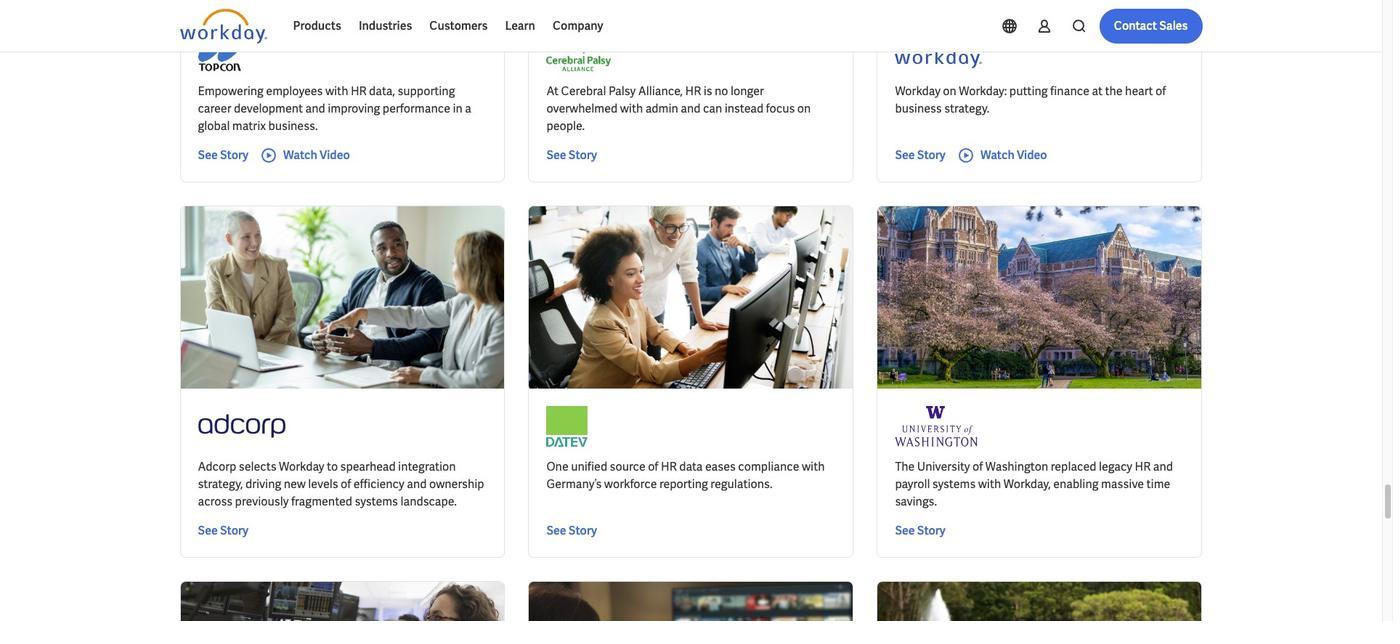 Task type: locate. For each thing, give the bounding box(es) containing it.
at
[[1092, 83, 1103, 99]]

see down business
[[895, 147, 915, 163]]

sales
[[1160, 18, 1188, 33]]

1 horizontal spatial watch
[[981, 147, 1015, 163]]

see down people. in the left of the page
[[547, 147, 566, 163]]

see story link down people. in the left of the page
[[547, 147, 597, 164]]

with
[[325, 83, 348, 99], [620, 101, 643, 116], [802, 459, 825, 474], [978, 476, 1001, 492]]

see
[[198, 147, 218, 163], [547, 147, 566, 163], [895, 147, 915, 163], [198, 523, 218, 538], [547, 523, 566, 538], [895, 523, 915, 538]]

one unified source of hr data eases compliance with germany's workforce reporting regulations.
[[547, 459, 825, 492]]

with down palsy
[[620, 101, 643, 116]]

industries button
[[350, 9, 421, 44]]

across
[[198, 494, 233, 509]]

and down integration
[[407, 476, 427, 492]]

video down empowering employees with hr data, supporting career development and improving performance in a global matrix business.
[[320, 147, 350, 163]]

see story link down global
[[198, 147, 248, 164]]

with inside the university of washington replaced legacy hr and payroll systems with workday, enabling massive time savings.
[[978, 476, 1001, 492]]

data
[[679, 459, 703, 474]]

business outcome button
[[348, 8, 475, 37]]

strategy.
[[945, 101, 990, 116]]

hr left is
[[685, 83, 701, 99]]

workday
[[895, 83, 941, 99], [279, 459, 324, 474]]

0 horizontal spatial systems
[[355, 494, 398, 509]]

integration
[[398, 459, 456, 474]]

see story link for adcorp selects workday to spearhead integration strategy, driving new levels of efficiency and ownership across previously fragmented systems landscape.
[[198, 522, 248, 540]]

systems down efficiency
[[355, 494, 398, 509]]

see down savings.
[[895, 523, 915, 538]]

story down germany's
[[569, 523, 597, 538]]

heart
[[1125, 83, 1153, 99]]

of right source
[[648, 459, 659, 474]]

with down washington
[[978, 476, 1001, 492]]

2 video from the left
[[1017, 147, 1047, 163]]

1 vertical spatial on
[[798, 101, 811, 116]]

contact sales
[[1114, 18, 1188, 33]]

enabling
[[1054, 476, 1099, 492]]

2 watch from the left
[[981, 147, 1015, 163]]

2 watch video from the left
[[981, 147, 1047, 163]]

of right heart
[[1156, 83, 1166, 99]]

the
[[1105, 83, 1123, 99]]

on inside at cerebral palsy alliance, hr is no longer overwhelmed with admin and can instead focus on people.
[[798, 101, 811, 116]]

hr inside one unified source of hr data eases compliance with germany's workforce reporting regulations.
[[661, 459, 677, 474]]

video for putting
[[1017, 147, 1047, 163]]

and inside the university of washington replaced legacy hr and payroll systems with workday, enabling massive time savings.
[[1153, 459, 1173, 474]]

cerebral palsy alliance image
[[547, 30, 611, 71]]

see down germany's
[[547, 523, 566, 538]]

compliance
[[738, 459, 800, 474]]

on
[[943, 83, 957, 99], [798, 101, 811, 116]]

improving
[[328, 101, 380, 116]]

alliance,
[[638, 83, 683, 99]]

with right compliance
[[802, 459, 825, 474]]

driving
[[246, 476, 281, 492]]

see story for the university of washington replaced legacy hr and payroll systems with workday, enabling massive time savings.
[[895, 523, 946, 538]]

1 vertical spatial systems
[[355, 494, 398, 509]]

legacy
[[1099, 459, 1133, 474]]

0 vertical spatial on
[[943, 83, 957, 99]]

company
[[553, 18, 603, 33]]

fragmented
[[291, 494, 352, 509]]

see story link down business
[[895, 147, 946, 164]]

workday inside workday on workday: putting finance at the heart of business strategy.
[[895, 83, 941, 99]]

watch video down business.
[[283, 147, 350, 163]]

1 horizontal spatial watch video
[[981, 147, 1047, 163]]

workday up new
[[279, 459, 324, 474]]

see story down global
[[198, 147, 248, 163]]

workday on workday: putting finance at the heart of business strategy.
[[895, 83, 1166, 116]]

1 horizontal spatial on
[[943, 83, 957, 99]]

watch for business
[[981, 147, 1015, 163]]

0 horizontal spatial video
[[320, 147, 350, 163]]

selects
[[239, 459, 277, 474]]

see story for adcorp selects workday to spearhead integration strategy, driving new levels of efficiency and ownership across previously fragmented systems landscape.
[[198, 523, 248, 538]]

unified
[[571, 459, 607, 474]]

all
[[594, 16, 607, 29]]

of inside the university of washington replaced legacy hr and payroll systems with workday, enabling massive time savings.
[[973, 459, 983, 474]]

levels
[[308, 476, 338, 492]]

see story down people. in the left of the page
[[547, 147, 597, 163]]

see for the university of washington replaced legacy hr and payroll systems with workday, enabling massive time savings.
[[895, 523, 915, 538]]

0 horizontal spatial watch video
[[283, 147, 350, 163]]

1 horizontal spatial watch video link
[[957, 147, 1047, 164]]

finance
[[1051, 83, 1090, 99]]

watch video link down business.
[[260, 147, 350, 164]]

story down people. in the left of the page
[[569, 147, 597, 163]]

1 watch video from the left
[[283, 147, 350, 163]]

of right university
[[973, 459, 983, 474]]

watch video
[[283, 147, 350, 163], [981, 147, 1047, 163]]

1 vertical spatial workday
[[279, 459, 324, 474]]

1 horizontal spatial systems
[[933, 476, 976, 492]]

watch video link down strategy.
[[957, 147, 1047, 164]]

hr up improving
[[351, 83, 367, 99]]

datev image
[[547, 406, 588, 447]]

story down savings.
[[917, 523, 946, 538]]

and
[[306, 101, 325, 116], [681, 101, 701, 116], [1153, 459, 1173, 474], [407, 476, 427, 492]]

on up strategy.
[[943, 83, 957, 99]]

employees
[[266, 83, 323, 99]]

see story link
[[198, 147, 248, 164], [547, 147, 597, 164], [895, 147, 946, 164], [198, 522, 248, 540], [547, 522, 597, 540], [895, 522, 946, 540]]

on right focus
[[798, 101, 811, 116]]

watch video link for workday:
[[957, 147, 1047, 164]]

empowering employees with hr data, supporting career development and improving performance in a global matrix business.
[[198, 83, 472, 133]]

see for one unified source of hr data eases compliance with germany's workforce reporting regulations.
[[547, 523, 566, 538]]

one
[[547, 459, 569, 474]]

see story
[[198, 147, 248, 163], [547, 147, 597, 163], [895, 147, 946, 163], [198, 523, 248, 538], [547, 523, 597, 538], [895, 523, 946, 538]]

with inside empowering employees with hr data, supporting career development and improving performance in a global matrix business.
[[325, 83, 348, 99]]

products button
[[284, 9, 350, 44]]

see story link down savings.
[[895, 522, 946, 540]]

see down across
[[198, 523, 218, 538]]

people.
[[547, 118, 585, 133]]

learn button
[[497, 9, 544, 44]]

see story link down germany's
[[547, 522, 597, 540]]

see story link for at cerebral palsy alliance, hr is no longer overwhelmed with admin and can instead focus on people.
[[547, 147, 597, 164]]

workday:
[[959, 83, 1007, 99]]

0 vertical spatial systems
[[933, 476, 976, 492]]

topcon corporation image
[[198, 30, 246, 71]]

see story for at cerebral palsy alliance, hr is no longer overwhelmed with admin and can instead focus on people.
[[547, 147, 597, 163]]

spearhead
[[340, 459, 396, 474]]

watch video down workday on workday: putting finance at the heart of business strategy.
[[981, 147, 1047, 163]]

1 video from the left
[[320, 147, 350, 163]]

adcorp selects workday to spearhead integration strategy, driving new levels of efficiency and ownership across previously fragmented systems landscape.
[[198, 459, 484, 509]]

hr
[[351, 83, 367, 99], [685, 83, 701, 99], [661, 459, 677, 474], [1135, 459, 1151, 474]]

of inside adcorp selects workday to spearhead integration strategy, driving new levels of efficiency and ownership across previously fragmented systems landscape.
[[341, 476, 351, 492]]

1 watch video link from the left
[[260, 147, 350, 164]]

watch down business.
[[283, 147, 317, 163]]

see story for one unified source of hr data eases compliance with germany's workforce reporting regulations.
[[547, 523, 597, 538]]

hr up time at the right bottom of the page
[[1135, 459, 1151, 474]]

watch video for with
[[283, 147, 350, 163]]

0 horizontal spatial watch
[[283, 147, 317, 163]]

story down across
[[220, 523, 248, 538]]

and inside adcorp selects workday to spearhead integration strategy, driving new levels of efficiency and ownership across previously fragmented systems landscape.
[[407, 476, 427, 492]]

0 vertical spatial workday
[[895, 83, 941, 99]]

see story link for the university of washington replaced legacy hr and payroll systems with workday, enabling massive time savings.
[[895, 522, 946, 540]]

topic button
[[180, 8, 245, 37]]

with inside one unified source of hr data eases compliance with germany's workforce reporting regulations.
[[802, 459, 825, 474]]

and up time at the right bottom of the page
[[1153, 459, 1173, 474]]

go to the homepage image
[[180, 9, 267, 44]]

watch video link for with
[[260, 147, 350, 164]]

hr left the data
[[661, 459, 677, 474]]

clear all button
[[564, 8, 611, 37]]

business
[[895, 101, 942, 116]]

story down matrix
[[220, 147, 248, 163]]

1 horizontal spatial workday
[[895, 83, 941, 99]]

of inside one unified source of hr data eases compliance with germany's workforce reporting regulations.
[[648, 459, 659, 474]]

see story link for one unified source of hr data eases compliance with germany's workforce reporting regulations.
[[547, 522, 597, 540]]

replaced
[[1051, 459, 1097, 474]]

workday up business
[[895, 83, 941, 99]]

story for one unified source of hr data eases compliance with germany's workforce reporting regulations.
[[569, 523, 597, 538]]

1 watch from the left
[[283, 147, 317, 163]]

0 horizontal spatial watch video link
[[260, 147, 350, 164]]

of
[[1156, 83, 1166, 99], [648, 459, 659, 474], [973, 459, 983, 474], [341, 476, 351, 492]]

of right levels
[[341, 476, 351, 492]]

2 watch video link from the left
[[957, 147, 1047, 164]]

and left can
[[681, 101, 701, 116]]

with up improving
[[325, 83, 348, 99]]

video down workday on workday: putting finance at the heart of business strategy.
[[1017, 147, 1047, 163]]

1 horizontal spatial video
[[1017, 147, 1047, 163]]

watch
[[283, 147, 317, 163], [981, 147, 1015, 163]]

ownership
[[429, 476, 484, 492]]

see story down across
[[198, 523, 248, 538]]

see story down savings.
[[895, 523, 946, 538]]

see story down germany's
[[547, 523, 597, 538]]

payroll
[[895, 476, 930, 492]]

watch down strategy.
[[981, 147, 1015, 163]]

reporting
[[660, 476, 708, 492]]

0 horizontal spatial on
[[798, 101, 811, 116]]

see story link down across
[[198, 522, 248, 540]]

and down employees
[[306, 101, 325, 116]]

0 horizontal spatial workday
[[279, 459, 324, 474]]

outcome
[[403, 16, 446, 29]]

systems down university
[[933, 476, 976, 492]]

systems
[[933, 476, 976, 492], [355, 494, 398, 509]]



Task type: describe. For each thing, give the bounding box(es) containing it.
with inside at cerebral palsy alliance, hr is no longer overwhelmed with admin and can instead focus on people.
[[620, 101, 643, 116]]

landscape.
[[401, 494, 457, 509]]

systems inside adcorp selects workday to spearhead integration strategy, driving new levels of efficiency and ownership across previously fragmented systems landscape.
[[355, 494, 398, 509]]

and inside at cerebral palsy alliance, hr is no longer overwhelmed with admin and can instead focus on people.
[[681, 101, 701, 116]]

the
[[895, 459, 915, 474]]

learn
[[505, 18, 535, 33]]

time
[[1147, 476, 1171, 492]]

more
[[498, 16, 523, 29]]

workday image
[[895, 30, 983, 71]]

clear
[[568, 16, 592, 29]]

story for the university of washington replaced legacy hr and payroll systems with workday, enabling massive time savings.
[[917, 523, 946, 538]]

video for hr
[[320, 147, 350, 163]]

cerebral
[[561, 83, 606, 99]]

workday inside adcorp selects workday to spearhead integration strategy, driving new levels of efficiency and ownership across previously fragmented systems landscape.
[[279, 459, 324, 474]]

story down business
[[917, 147, 946, 163]]

industry button
[[257, 8, 336, 37]]

to
[[327, 459, 338, 474]]

contact
[[1114, 18, 1157, 33]]

industry
[[269, 16, 307, 29]]

efficiency
[[354, 476, 405, 492]]

industries
[[359, 18, 412, 33]]

on inside workday on workday: putting finance at the heart of business strategy.
[[943, 83, 957, 99]]

in
[[453, 101, 463, 116]]

topic
[[191, 16, 216, 29]]

washington
[[986, 459, 1049, 474]]

at cerebral palsy alliance, hr is no longer overwhelmed with admin and can instead focus on people.
[[547, 83, 811, 133]]

clear all
[[568, 16, 607, 29]]

can
[[703, 101, 722, 116]]

hr inside empowering employees with hr data, supporting career development and improving performance in a global matrix business.
[[351, 83, 367, 99]]

eases
[[705, 459, 736, 474]]

watch video for workday:
[[981, 147, 1047, 163]]

hr inside at cerebral palsy alliance, hr is no longer overwhelmed with admin and can instead focus on people.
[[685, 83, 701, 99]]

see for adcorp selects workday to spearhead integration strategy, driving new levels of efficiency and ownership across previously fragmented systems landscape.
[[198, 523, 218, 538]]

massive
[[1101, 476, 1144, 492]]

performance
[[383, 101, 450, 116]]

see down global
[[198, 147, 218, 163]]

the university of washington replaced legacy hr and payroll systems with workday, enabling massive time savings.
[[895, 459, 1173, 509]]

see story down business
[[895, 147, 946, 163]]

adcorp (adcorp holdings ltd.) image
[[198, 406, 285, 447]]

putting
[[1010, 83, 1048, 99]]

is
[[704, 83, 712, 99]]

admin
[[646, 101, 678, 116]]

university of washington image
[[895, 406, 978, 447]]

matrix
[[232, 118, 266, 133]]

university
[[917, 459, 970, 474]]

strategy,
[[198, 476, 243, 492]]

longer
[[731, 83, 764, 99]]

overwhelmed
[[547, 101, 618, 116]]

savings.
[[895, 494, 937, 509]]

workforce
[[604, 476, 657, 492]]

products
[[293, 18, 341, 33]]

story for adcorp selects workday to spearhead integration strategy, driving new levels of efficiency and ownership across previously fragmented systems landscape.
[[220, 523, 248, 538]]

no
[[715, 83, 728, 99]]

palsy
[[609, 83, 636, 99]]

company button
[[544, 9, 612, 44]]

new
[[284, 476, 306, 492]]

customers button
[[421, 9, 497, 44]]

see for at cerebral palsy alliance, hr is no longer overwhelmed with admin and can instead focus on people.
[[547, 147, 566, 163]]

business outcome
[[359, 16, 446, 29]]

development
[[234, 101, 303, 116]]

source
[[610, 459, 646, 474]]

a
[[465, 101, 472, 116]]

business
[[359, 16, 401, 29]]

and inside empowering employees with hr data, supporting career development and improving performance in a global matrix business.
[[306, 101, 325, 116]]

story for at cerebral palsy alliance, hr is no longer overwhelmed with admin and can instead focus on people.
[[569, 147, 597, 163]]

contact sales link
[[1100, 9, 1203, 44]]

data,
[[369, 83, 395, 99]]

of inside workday on workday: putting finance at the heart of business strategy.
[[1156, 83, 1166, 99]]

systems inside the university of washington replaced legacy hr and payroll systems with workday, enabling massive time savings.
[[933, 476, 976, 492]]

workday,
[[1004, 476, 1051, 492]]

global
[[198, 118, 230, 133]]

watch for improving
[[283, 147, 317, 163]]

instead
[[725, 101, 764, 116]]

adcorp
[[198, 459, 236, 474]]

regulations.
[[711, 476, 773, 492]]

empowering
[[198, 83, 264, 99]]

supporting
[[398, 83, 455, 99]]

focus
[[766, 101, 795, 116]]

Search Customer Stories text field
[[996, 9, 1174, 35]]

career
[[198, 101, 231, 116]]

customers
[[430, 18, 488, 33]]

germany's
[[547, 476, 602, 492]]

business.
[[268, 118, 318, 133]]

hr inside the university of washington replaced legacy hr and payroll systems with workday, enabling massive time savings.
[[1135, 459, 1151, 474]]

at
[[547, 83, 559, 99]]

more button
[[487, 8, 552, 37]]



Task type: vqa. For each thing, say whether or not it's contained in the screenshot.
on
yes



